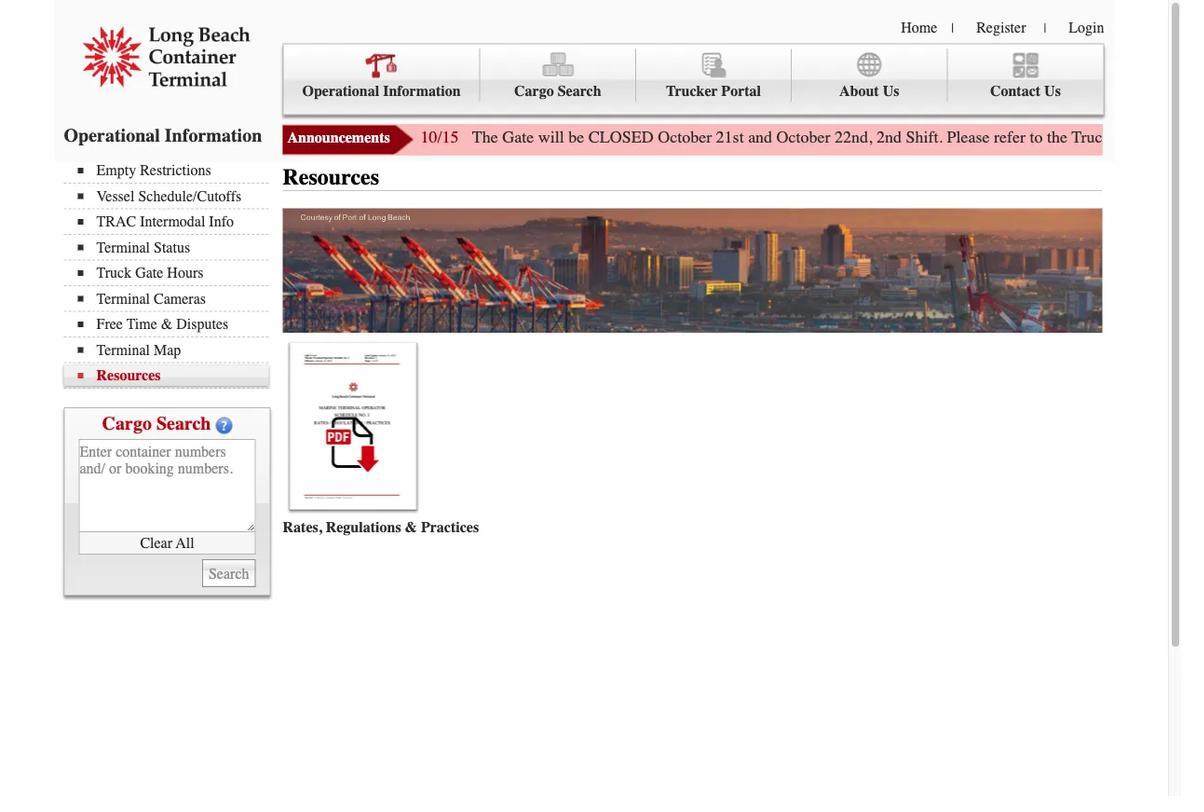 Task type: locate. For each thing, give the bounding box(es) containing it.
operational information up announcements
[[302, 83, 461, 100]]

1 vertical spatial operational
[[64, 124, 160, 146]]

1 horizontal spatial october
[[777, 128, 831, 147]]

search inside 'link'
[[558, 83, 602, 100]]

search
[[558, 83, 602, 100], [157, 413, 211, 434]]

truck gate hours link
[[78, 264, 269, 282]]

|
[[952, 21, 955, 35], [1045, 21, 1047, 35]]

cargo
[[515, 83, 554, 100], [102, 413, 152, 434]]

operational
[[302, 83, 380, 100], [64, 124, 160, 146]]

0 horizontal spatial cargo search
[[102, 413, 211, 434]]

operational information up empty restrictions link
[[64, 124, 262, 146]]

cargo up will
[[515, 83, 554, 100]]

trac
[[96, 213, 136, 230]]

us
[[883, 83, 900, 100], [1045, 83, 1062, 100]]

0 horizontal spatial operational information
[[64, 124, 262, 146]]

contact us link
[[948, 49, 1104, 102]]

0 vertical spatial information
[[383, 83, 461, 100]]

Enter container numbers and/ or booking numbers.  text field
[[79, 439, 256, 532]]

0 horizontal spatial gate
[[135, 264, 163, 282]]

1 vertical spatial cargo
[[102, 413, 152, 434]]

terminal
[[96, 239, 150, 256], [96, 290, 150, 307], [96, 341, 150, 358]]

intermodal
[[140, 213, 205, 230]]

and
[[749, 128, 773, 147]]

cameras
[[154, 290, 206, 307]]

truck
[[1072, 128, 1112, 147], [96, 264, 132, 282]]

1 horizontal spatial menu bar
[[283, 43, 1105, 115]]

1 horizontal spatial operational information
[[302, 83, 461, 100]]

home link
[[902, 19, 938, 36]]

cargo search inside 'link'
[[515, 83, 602, 100]]

| right 'home' link
[[952, 21, 955, 35]]

1 vertical spatial resources
[[96, 367, 161, 384]]

contact us
[[991, 83, 1062, 100]]

truck right the
[[1072, 128, 1112, 147]]

& right time at the left top of the page
[[161, 316, 173, 333]]

portal
[[722, 83, 762, 100]]

search up be
[[558, 83, 602, 100]]

cargo search down resources link
[[102, 413, 211, 434]]

1 horizontal spatial truck
[[1072, 128, 1112, 147]]

0 horizontal spatial menu bar
[[64, 160, 278, 389]]

hour
[[1152, 128, 1183, 147]]

resources
[[283, 165, 379, 190], [96, 367, 161, 384]]

0 vertical spatial operational information
[[302, 83, 461, 100]]

1 horizontal spatial cargo search
[[515, 83, 602, 100]]

please
[[948, 128, 991, 147]]

cargo search up will
[[515, 83, 602, 100]]

be
[[569, 128, 585, 147]]

regulations
[[326, 518, 401, 536]]

& inside empty restrictions vessel schedule/cutoffs trac intermodal info terminal status truck gate hours terminal cameras free time & disputes terminal map resources
[[161, 316, 173, 333]]

0 vertical spatial resources
[[283, 165, 379, 190]]

1 horizontal spatial us
[[1045, 83, 1062, 100]]

None submit
[[202, 559, 256, 587]]

operational up announcements
[[302, 83, 380, 100]]

october left 21st
[[658, 128, 712, 147]]

& left practices
[[405, 518, 418, 536]]

0 horizontal spatial truck
[[96, 264, 132, 282]]

disputes
[[176, 316, 229, 333]]

1 vertical spatial truck
[[96, 264, 132, 282]]

us right about
[[883, 83, 900, 100]]

0 vertical spatial &
[[161, 316, 173, 333]]

1 horizontal spatial information
[[383, 83, 461, 100]]

terminal map link
[[78, 341, 269, 358]]

menu bar
[[283, 43, 1105, 115], [64, 160, 278, 389]]

resources down the map
[[96, 367, 161, 384]]

map
[[154, 341, 181, 358]]

1 horizontal spatial resources
[[283, 165, 379, 190]]

clear all
[[140, 534, 194, 552]]

1 us from the left
[[883, 83, 900, 100]]

1 october from the left
[[658, 128, 712, 147]]

resources down announcements
[[283, 165, 379, 190]]

1 horizontal spatial operational
[[302, 83, 380, 100]]

free time & disputes link
[[78, 316, 269, 333]]

us right contact
[[1045, 83, 1062, 100]]

closed
[[589, 128, 654, 147]]

announcements
[[288, 129, 390, 146]]

rates, regulations & practices link
[[283, 518, 479, 536]]

trucker portal
[[666, 83, 762, 100]]

0 vertical spatial cargo search
[[515, 83, 602, 100]]

practices
[[421, 518, 479, 536]]

the
[[472, 128, 498, 147]]

register link
[[977, 19, 1027, 36]]

october right "and"
[[777, 128, 831, 147]]

terminal up free
[[96, 290, 150, 307]]

truck inside empty restrictions vessel schedule/cutoffs trac intermodal info terminal status truck gate hours terminal cameras free time & disputes terminal map resources
[[96, 264, 132, 282]]

truck down trac
[[96, 264, 132, 282]]

us for contact us
[[1045, 83, 1062, 100]]

1 horizontal spatial cargo
[[515, 83, 554, 100]]

terminal down trac
[[96, 239, 150, 256]]

gate down status
[[135, 264, 163, 282]]

vessel
[[96, 187, 135, 205]]

10/15 the gate will be closed october 21st and october 22nd, 2nd shift. please refer to the truck gate hour
[[421, 128, 1183, 147]]

2 october from the left
[[777, 128, 831, 147]]

1 horizontal spatial search
[[558, 83, 602, 100]]

0 horizontal spatial &
[[161, 316, 173, 333]]

1 vertical spatial search
[[157, 413, 211, 434]]

0 vertical spatial menu bar
[[283, 43, 1105, 115]]

time
[[127, 316, 157, 333]]

0 horizontal spatial resources
[[96, 367, 161, 384]]

1 vertical spatial menu bar
[[64, 160, 278, 389]]

gate
[[503, 128, 534, 147], [1116, 128, 1148, 147], [135, 264, 163, 282]]

cargo search link
[[481, 49, 637, 102]]

0 horizontal spatial |
[[952, 21, 955, 35]]

status
[[154, 239, 190, 256]]

menu bar containing empty restrictions
[[64, 160, 278, 389]]

october
[[658, 128, 712, 147], [777, 128, 831, 147]]

cargo search
[[515, 83, 602, 100], [102, 413, 211, 434]]

0 vertical spatial cargo
[[515, 83, 554, 100]]

1 horizontal spatial gate
[[503, 128, 534, 147]]

home
[[902, 19, 938, 36]]

cargo down resources link
[[102, 413, 152, 434]]

resources inside empty restrictions vessel schedule/cutoffs trac intermodal info terminal status truck gate hours terminal cameras free time & disputes terminal map resources
[[96, 367, 161, 384]]

menu bar containing operational information
[[283, 43, 1105, 115]]

information up "restrictions" on the top of page
[[165, 124, 262, 146]]

us for about us
[[883, 83, 900, 100]]

&
[[161, 316, 173, 333], [405, 518, 418, 536]]

to
[[1031, 128, 1044, 147]]

0 horizontal spatial cargo
[[102, 413, 152, 434]]

operational information
[[302, 83, 461, 100], [64, 124, 262, 146]]

terminal down free
[[96, 341, 150, 358]]

1 horizontal spatial |
[[1045, 21, 1047, 35]]

gate inside empty restrictions vessel schedule/cutoffs trac intermodal info terminal status truck gate hours terminal cameras free time & disputes terminal map resources
[[135, 264, 163, 282]]

0 vertical spatial terminal
[[96, 239, 150, 256]]

login
[[1070, 19, 1105, 36]]

information up the 10/15
[[383, 83, 461, 100]]

0 horizontal spatial october
[[658, 128, 712, 147]]

2 vertical spatial terminal
[[96, 341, 150, 358]]

| left login link
[[1045, 21, 1047, 35]]

1 vertical spatial operational information
[[64, 124, 262, 146]]

1 | from the left
[[952, 21, 955, 35]]

1 vertical spatial terminal
[[96, 290, 150, 307]]

operational up empty
[[64, 124, 160, 146]]

0 horizontal spatial information
[[165, 124, 262, 146]]

search down resources link
[[157, 413, 211, 434]]

0 horizontal spatial us
[[883, 83, 900, 100]]

shift.
[[907, 128, 943, 147]]

gate right the
[[503, 128, 534, 147]]

information
[[383, 83, 461, 100], [165, 124, 262, 146]]

hours
[[167, 264, 204, 282]]

0 vertical spatial search
[[558, 83, 602, 100]]

1 vertical spatial cargo search
[[102, 413, 211, 434]]

gate left hour
[[1116, 128, 1148, 147]]

empty
[[96, 162, 136, 179]]

1 horizontal spatial &
[[405, 518, 418, 536]]

2 us from the left
[[1045, 83, 1062, 100]]

free
[[96, 316, 123, 333]]



Task type: vqa. For each thing, say whether or not it's contained in the screenshot.
Pedro
no



Task type: describe. For each thing, give the bounding box(es) containing it.
cargo inside cargo search 'link'
[[515, 83, 554, 100]]

info
[[209, 213, 234, 230]]

trucker
[[666, 83, 718, 100]]

about us
[[840, 83, 900, 100]]

0 horizontal spatial operational
[[64, 124, 160, 146]]

empty restrictions link
[[78, 162, 269, 179]]

trucker portal link
[[637, 49, 792, 102]]

2 | from the left
[[1045, 21, 1047, 35]]

restrictions
[[140, 162, 211, 179]]

refer
[[995, 128, 1026, 147]]

all
[[176, 534, 194, 552]]

3 terminal from the top
[[96, 341, 150, 358]]

information inside menu bar
[[383, 83, 461, 100]]

2nd
[[877, 128, 902, 147]]

2 horizontal spatial gate
[[1116, 128, 1148, 147]]

21st
[[717, 128, 744, 147]]

terminal cameras link
[[78, 290, 269, 307]]

0 vertical spatial operational
[[302, 83, 380, 100]]

0 horizontal spatial search
[[157, 413, 211, 434]]

10/15
[[421, 128, 459, 147]]

register
[[977, 19, 1027, 36]]

rates,
[[283, 518, 322, 536]]

terminal status link
[[78, 239, 269, 256]]

operational information link
[[284, 49, 481, 102]]

about us link
[[792, 49, 948, 102]]

login link
[[1070, 19, 1105, 36]]

0 vertical spatial truck
[[1072, 128, 1112, 147]]

clear all button
[[79, 532, 256, 555]]

1 terminal from the top
[[96, 239, 150, 256]]

contact
[[991, 83, 1041, 100]]

resources link
[[78, 367, 269, 384]]

1 vertical spatial &
[[405, 518, 418, 536]]

vessel schedule/cutoffs link
[[78, 187, 269, 205]]

rates, regulations & practices
[[283, 518, 479, 536]]

1 vertical spatial information
[[165, 124, 262, 146]]

clear
[[140, 534, 172, 552]]

will
[[538, 128, 565, 147]]

2 terminal from the top
[[96, 290, 150, 307]]

22nd,
[[835, 128, 873, 147]]

the
[[1048, 128, 1068, 147]]

empty restrictions vessel schedule/cutoffs trac intermodal info terminal status truck gate hours terminal cameras free time & disputes terminal map resources
[[96, 162, 242, 384]]

about
[[840, 83, 880, 100]]

trac intermodal info link
[[78, 213, 269, 230]]

schedule/cutoffs
[[138, 187, 242, 205]]



